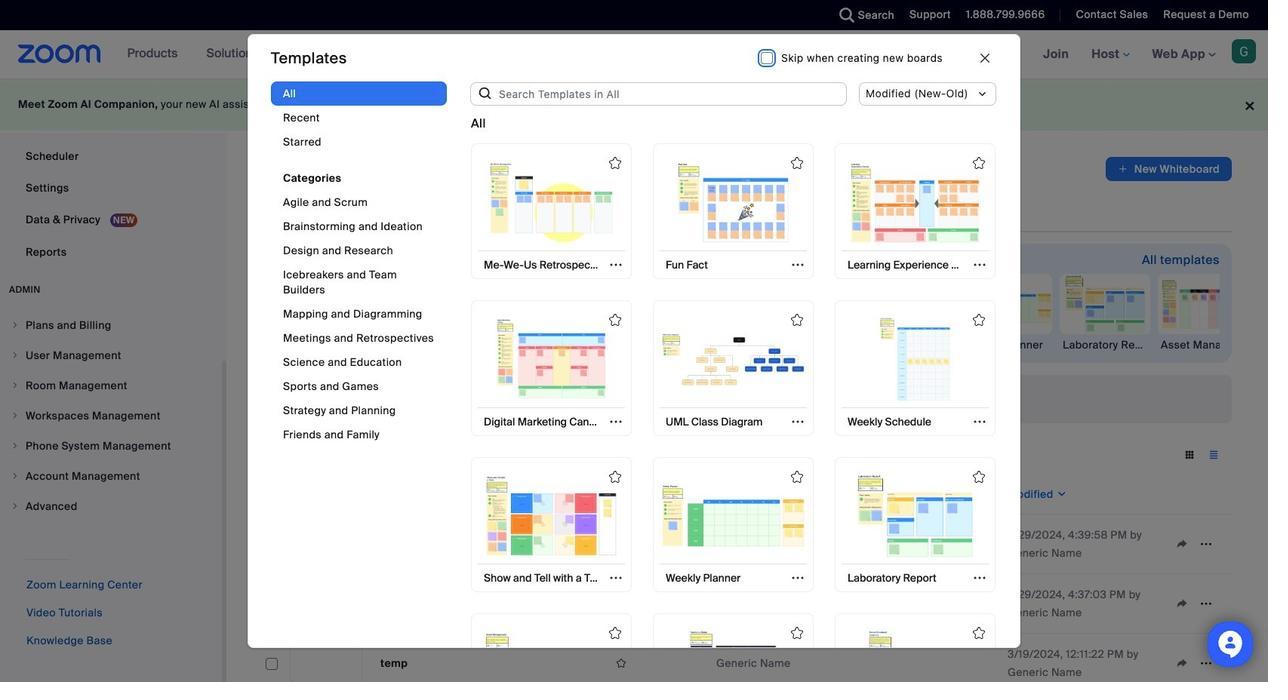 Task type: describe. For each thing, give the bounding box(es) containing it.
thumbnail for me-we-us retrospective image
[[480, 160, 623, 245]]

thumbnail for asset management image
[[480, 631, 623, 682]]

Search Templates in All text field
[[493, 82, 847, 106]]

add to starred image inside card for template sentence maker element
[[791, 627, 803, 640]]

asset management element
[[1158, 337, 1248, 352]]

grid mode, not selected image
[[1177, 448, 1202, 462]]

card for template sentence maker element
[[653, 614, 814, 682]]

show and tell with a twist element
[[863, 337, 954, 352]]

meetings navigation
[[952, 30, 1268, 79]]

add to starred image for thumbnail for fun fact
[[791, 157, 803, 169]]

digital marketing canvas element
[[569, 337, 660, 352]]

card for template uml class diagram element
[[653, 300, 814, 436]]

categories element
[[271, 82, 447, 462]]

card for template me-we-us retrospective element
[[471, 144, 632, 279]]

weekly schedule element
[[765, 337, 856, 352]]

card for template social emotional learning element
[[835, 614, 996, 682]]

thumbnail for learning experience canvas image
[[844, 160, 987, 245]]

personal menu menu
[[0, 0, 222, 269]]

card for template fun fact element
[[653, 144, 814, 279]]

add to starred image inside the card for template social emotional learning "element"
[[973, 627, 985, 640]]

thumbnail of temp image
[[291, 644, 362, 682]]

add to starred image for thumbnail for uml class diagram
[[791, 314, 803, 326]]

add to starred image for thumbnail for digital marketing canvas
[[609, 314, 621, 326]]

thumbnail for sentence maker image
[[662, 631, 805, 682]]

close image
[[980, 54, 990, 63]]

card for template weekly schedule element
[[835, 300, 996, 436]]

thumbnail for digital marketing canvas image
[[480, 317, 623, 401]]

Search text field
[[269, 443, 397, 467]]

add to starred image inside card for template asset management element
[[609, 627, 621, 640]]

card for template digital marketing canvas element
[[471, 300, 632, 436]]

add to starred image for thumbnail for learning experience canvas
[[973, 157, 985, 169]]

laboratory report element
[[1060, 337, 1150, 352]]



Task type: vqa. For each thing, say whether or not it's contained in the screenshot.
Profile picture on the top right of the page
no



Task type: locate. For each thing, give the bounding box(es) containing it.
tabs of all whiteboard page tab list
[[263, 193, 922, 232]]

add to starred image
[[609, 314, 621, 326], [791, 314, 803, 326], [609, 471, 621, 483], [973, 471, 985, 483], [791, 627, 803, 640], [973, 627, 985, 640]]

banner
[[0, 30, 1268, 79]]

weekly planner element
[[962, 337, 1052, 352]]

footer
[[0, 78, 1268, 131]]

fun fact element
[[373, 337, 463, 352]]

me-we-us retrospective element
[[275, 337, 365, 352]]

status
[[471, 115, 486, 133]]

add to starred image inside card for template weekly schedule element
[[973, 314, 985, 326]]

add to starred image inside card for template uml class diagram element
[[791, 314, 803, 326]]

add to starred image inside card for template me-we-us retrospective element
[[609, 157, 621, 169]]

add to starred image for thumbnail for show and tell with a twist
[[609, 471, 621, 483]]

temp element
[[380, 657, 408, 670]]

add to starred image inside card for template weekly planner element
[[791, 471, 803, 483]]

add to starred image inside card for template show and tell with a twist element
[[609, 471, 621, 483]]

add to starred image inside card for template learning experience canvas element
[[973, 157, 985, 169]]

thumbnail for fun fact image
[[662, 160, 805, 245]]

cell
[[290, 524, 362, 565], [266, 539, 278, 551], [856, 541, 1002, 547], [856, 574, 1002, 634], [290, 583, 362, 624], [266, 599, 278, 611], [856, 634, 1002, 682]]

add to starred image
[[609, 157, 621, 169], [791, 157, 803, 169], [973, 157, 985, 169], [973, 314, 985, 326], [791, 471, 803, 483], [609, 627, 621, 640]]

add to starred image for thumbnail for me-we-us retrospective
[[609, 157, 621, 169]]

add to starred image inside card for template fun fact element
[[791, 157, 803, 169]]

thumbnail for weekly planner image
[[662, 474, 805, 558]]

thumbnail for uml class diagram image
[[662, 317, 805, 401]]

thumbnail for laboratory report image
[[844, 474, 987, 558]]

learning experience canvas element
[[471, 337, 562, 352]]

card for template learning experience canvas element
[[835, 144, 996, 279]]

card for template laboratory report element
[[835, 457, 996, 593]]

thumbnail for show and tell with a twist image
[[480, 474, 623, 558]]

add to starred image inside card for template digital marketing canvas element
[[609, 314, 621, 326]]

add to starred image for thumbnail for laboratory report
[[973, 471, 985, 483]]

application
[[1106, 157, 1232, 181], [263, 475, 1232, 682], [609, 533, 704, 556], [609, 593, 704, 615], [609, 652, 704, 675]]

product information navigation
[[116, 30, 476, 78]]

thumbnail for social emotional learning image
[[844, 631, 987, 682]]

card for template weekly planner element
[[653, 457, 814, 593]]

add to starred image for thumbnail for weekly planner
[[791, 471, 803, 483]]

list mode, selected image
[[1202, 448, 1226, 462]]

admin menu menu
[[0, 311, 222, 522]]

card for template show and tell with a twist element
[[471, 457, 632, 593]]

uml class diagram element
[[667, 337, 758, 352]]

add to starred image for the thumbnail for weekly schedule
[[973, 314, 985, 326]]

card for template asset management element
[[471, 614, 632, 682]]

thumbnail for weekly schedule image
[[844, 317, 987, 401]]

add to starred image inside "card for template laboratory report" element
[[973, 471, 985, 483]]



